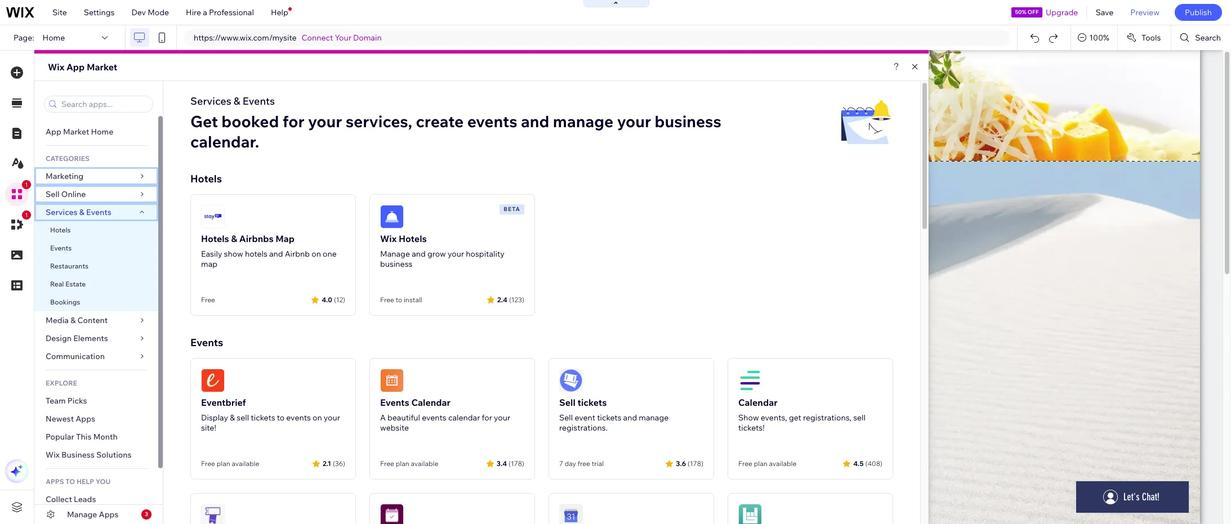 Task type: vqa. For each thing, say whether or not it's contained in the screenshot.
Social
no



Task type: describe. For each thing, give the bounding box(es) containing it.
eventbrief logo image
[[201, 369, 225, 393]]

events inside services & events get booked for your services, create events and manage your business calendar.
[[243, 95, 275, 108]]

categories
[[46, 154, 90, 163]]

collect leads
[[46, 495, 96, 505]]

a
[[380, 413, 386, 423]]

100% button
[[1071, 25, 1117, 50]]

professional
[[209, 7, 254, 17]]

calendar inside the calendar show events, get registrations, sell tickets!
[[738, 397, 778, 408]]

market inside app market home link
[[63, 127, 89, 137]]

content
[[77, 315, 108, 326]]

on inside eventbrief display & sell tickets to events on your site!
[[313, 413, 322, 423]]

0 vertical spatial market
[[87, 61, 117, 73]]

for inside the events calendar a beautiful events calendar for your website
[[482, 413, 492, 423]]

show
[[738, 413, 759, 423]]

2 1 button from the top
[[5, 211, 31, 237]]

100%
[[1089, 33, 1110, 43]]

& inside eventbrief display & sell tickets to events on your site!
[[230, 413, 235, 423]]

popular this month link
[[34, 428, 158, 446]]

tickets up "event"
[[578, 397, 607, 408]]

3.6
[[676, 459, 686, 468]]

restaurants link
[[34, 257, 158, 275]]

plan for calendar
[[396, 460, 409, 468]]

events inside the events calendar a beautiful events calendar for your website
[[380, 397, 409, 408]]

one
[[323, 249, 337, 259]]

create
[[416, 112, 464, 131]]

eventbrief display & sell tickets to events on your site!
[[201, 397, 340, 433]]

tickets!
[[738, 423, 765, 433]]

(408)
[[865, 459, 883, 468]]

3.4 (178)
[[497, 459, 524, 468]]

services for services & events get booked for your services, create events and manage your business calendar.
[[190, 95, 231, 108]]

your
[[335, 33, 351, 43]]

communication link
[[34, 348, 158, 366]]

1 vertical spatial manage
[[67, 510, 97, 520]]

hire
[[186, 7, 201, 17]]

50% off
[[1015, 8, 1039, 16]]

events,
[[761, 413, 787, 423]]

1 horizontal spatial to
[[396, 296, 402, 304]]

available for display
[[232, 460, 259, 468]]

3.6 (178)
[[676, 459, 704, 468]]

free
[[578, 460, 590, 468]]

your inside the events calendar a beautiful events calendar for your website
[[494, 413, 510, 423]]

(12)
[[334, 295, 345, 304]]

dev mode
[[131, 7, 169, 17]]

search button
[[1172, 25, 1231, 50]]

hotels up hotels & airbnbs map logo
[[190, 172, 222, 185]]

events link
[[34, 239, 158, 257]]

4.5
[[853, 459, 864, 468]]

bookings
[[50, 298, 80, 306]]

sell tickets logo image
[[559, 369, 583, 393]]

free plan available for calendar
[[380, 460, 438, 468]]

events inside services & events get booked for your services, create events and manage your business calendar.
[[467, 112, 518, 131]]

business inside wix hotels manage and grow your hospitality business
[[380, 259, 413, 269]]

hospitality
[[466, 249, 505, 259]]

site!
[[201, 423, 216, 433]]

airbnbs
[[239, 233, 274, 244]]

google event calendar logo image
[[559, 504, 583, 524]]

install
[[404, 296, 422, 304]]

wix for wix hotels manage and grow your hospitality business
[[380, 233, 397, 244]]

7
[[559, 460, 563, 468]]

sell online
[[46, 189, 86, 199]]

a
[[203, 7, 207, 17]]

calendar
[[448, 413, 480, 423]]

4.0
[[322, 295, 332, 304]]

hotels & airbnbs map easily show hotels and airbnb on one map
[[201, 233, 337, 269]]

sell inside the calendar show events, get registrations, sell tickets!
[[853, 413, 866, 423]]

booked
[[221, 112, 279, 131]]

manage inside sell tickets sell event tickets and manage registrations.
[[639, 413, 669, 423]]

trial
[[592, 460, 604, 468]]

and inside hotels & airbnbs map easily show hotels and airbnb on one map
[[269, 249, 283, 259]]

7 day free trial
[[559, 460, 604, 468]]

off
[[1028, 8, 1039, 16]]

display
[[201, 413, 228, 423]]

wix app market
[[48, 61, 117, 73]]

services for services & events
[[46, 207, 77, 217]]

dev
[[131, 7, 146, 17]]

media & content link
[[34, 311, 158, 330]]

2.4 (123)
[[497, 295, 524, 304]]

manage apps
[[67, 510, 118, 520]]

free down map
[[201, 296, 215, 304]]

day
[[565, 460, 576, 468]]

online
[[61, 189, 86, 199]]

you
[[96, 478, 111, 486]]

1 1 button from the top
[[5, 180, 31, 206]]

1 1 from the top
[[25, 181, 28, 188]]

& for hotels & airbnbs map easily show hotels and airbnb on one map
[[231, 233, 237, 244]]

(178) for events calendar
[[509, 459, 524, 468]]

tools
[[1142, 33, 1161, 43]]

2.1
[[323, 459, 331, 468]]

grow
[[427, 249, 446, 259]]

(178) for sell tickets
[[688, 459, 704, 468]]

tickets for eventbrief
[[251, 413, 275, 423]]

hire a professional
[[186, 7, 254, 17]]

team picks
[[46, 396, 87, 406]]

on inside hotels & airbnbs map easily show hotels and airbnb on one map
[[312, 249, 321, 259]]

collect leads link
[[34, 491, 158, 509]]

mode
[[148, 7, 169, 17]]

plan for display
[[217, 460, 230, 468]]

calendar show events, get registrations, sell tickets!
[[738, 397, 866, 433]]

free to install
[[380, 296, 422, 304]]

calendar inside the events calendar a beautiful events calendar for your website
[[411, 397, 451, 408]]

publish button
[[1175, 4, 1222, 21]]

free for wix hotels
[[380, 296, 394, 304]]

your inside eventbrief display & sell tickets to events on your site!
[[324, 413, 340, 423]]

free for calendar
[[738, 460, 753, 468]]

media
[[46, 315, 69, 326]]

events calendar logo image
[[380, 369, 404, 393]]

available for calendar
[[411, 460, 438, 468]]

newest apps link
[[34, 410, 158, 428]]

this
[[76, 432, 92, 442]]

hotels & airbnbs map logo image
[[201, 205, 225, 229]]

map
[[201, 259, 217, 269]]

wix business solutions link
[[34, 446, 158, 464]]

show
[[224, 249, 243, 259]]

(36)
[[333, 459, 345, 468]]

events up eventbrief logo
[[190, 336, 223, 349]]

free for events calendar
[[380, 460, 394, 468]]

free plan available for display
[[201, 460, 259, 468]]

bandsintown logo image
[[738, 504, 762, 524]]



Task type: locate. For each thing, give the bounding box(es) containing it.
0 horizontal spatial home
[[43, 33, 65, 43]]

1 horizontal spatial available
[[411, 460, 438, 468]]

1 horizontal spatial services
[[190, 95, 231, 108]]

home down site
[[43, 33, 65, 43]]

2 horizontal spatial free plan available
[[738, 460, 797, 468]]

leads
[[74, 495, 96, 505]]

1 vertical spatial app
[[46, 127, 61, 137]]

and inside wix hotels manage and grow your hospitality business
[[412, 249, 426, 259]]

0 vertical spatial manage
[[553, 112, 614, 131]]

services down sell online
[[46, 207, 77, 217]]

1 vertical spatial 1
[[25, 212, 28, 219]]

events
[[467, 112, 518, 131], [286, 413, 311, 423], [422, 413, 447, 423]]

0 vertical spatial wix
[[48, 61, 64, 73]]

wix events & tickets logo image
[[380, 504, 404, 524]]

& right media
[[70, 315, 76, 326]]

0 horizontal spatial plan
[[217, 460, 230, 468]]

sell left "event"
[[559, 413, 573, 423]]

1 vertical spatial on
[[313, 413, 322, 423]]

events up the restaurants
[[50, 244, 72, 252]]

real estate
[[50, 280, 86, 288]]

1 horizontal spatial for
[[482, 413, 492, 423]]

available for show
[[769, 460, 797, 468]]

(178) right 3.4
[[509, 459, 524, 468]]

app up categories on the left
[[46, 127, 61, 137]]

1 vertical spatial sell
[[559, 397, 576, 408]]

1 vertical spatial apps
[[99, 510, 118, 520]]

1 sell from the left
[[237, 413, 249, 423]]

2 (178) from the left
[[688, 459, 704, 468]]

business inside services & events get booked for your services, create events and manage your business calendar.
[[655, 112, 721, 131]]

market up search apps... "field"
[[87, 61, 117, 73]]

save
[[1096, 7, 1114, 17]]

0 horizontal spatial available
[[232, 460, 259, 468]]

0 horizontal spatial app
[[46, 127, 61, 137]]

home down search apps... "field"
[[91, 127, 113, 137]]

site
[[52, 7, 67, 17]]

connect
[[302, 33, 333, 43]]

newest apps
[[46, 414, 95, 424]]

& for services & events get booked for your services, create events and manage your business calendar.
[[234, 95, 240, 108]]

tickets
[[578, 397, 607, 408], [251, 413, 275, 423], [597, 413, 622, 423]]

available down eventbrief display & sell tickets to events on your site!
[[232, 460, 259, 468]]

apps
[[76, 414, 95, 424], [99, 510, 118, 520]]

wix inside wix hotels manage and grow your hospitality business
[[380, 233, 397, 244]]

1 vertical spatial business
[[380, 259, 413, 269]]

for inside services & events get booked for your services, create events and manage your business calendar.
[[283, 112, 305, 131]]

sell tickets sell event tickets and manage registrations.
[[559, 397, 669, 433]]

domain
[[353, 33, 382, 43]]

0 horizontal spatial calendar
[[411, 397, 451, 408]]

free plan available down tickets!
[[738, 460, 797, 468]]

available down events,
[[769, 460, 797, 468]]

1 vertical spatial to
[[277, 413, 285, 423]]

free down tickets!
[[738, 460, 753, 468]]

1 vertical spatial manage
[[639, 413, 669, 423]]

https://www.wix.com/mysite connect your domain
[[194, 33, 382, 43]]

1 horizontal spatial app
[[66, 61, 85, 73]]

wix for wix business solutions
[[46, 450, 60, 460]]

0 vertical spatial for
[[283, 112, 305, 131]]

tickets right display
[[251, 413, 275, 423]]

(178)
[[509, 459, 524, 468], [688, 459, 704, 468]]

apps for manage apps
[[99, 510, 118, 520]]

sell left online
[[46, 189, 60, 199]]

Search apps... field
[[58, 96, 149, 112]]

sell for tickets
[[559, 397, 576, 408]]

to
[[396, 296, 402, 304], [277, 413, 285, 423]]

services inside services & events get booked for your services, create events and manage your business calendar.
[[190, 95, 231, 108]]

services
[[190, 95, 231, 108], [46, 207, 77, 217]]

3.4
[[497, 459, 507, 468]]

tools button
[[1118, 25, 1171, 50]]

apps up this
[[76, 414, 95, 424]]

1 horizontal spatial business
[[655, 112, 721, 131]]

& down eventbrief
[[230, 413, 235, 423]]

wix hotels logo image
[[380, 205, 404, 229]]

your
[[308, 112, 342, 131], [617, 112, 651, 131], [448, 249, 464, 259], [324, 413, 340, 423], [494, 413, 510, 423]]

website
[[380, 423, 409, 433]]

airbnb
[[285, 249, 310, 259]]

market up categories on the left
[[63, 127, 89, 137]]

3 plan from the left
[[754, 460, 768, 468]]

3 available from the left
[[769, 460, 797, 468]]

sell
[[46, 189, 60, 199], [559, 397, 576, 408], [559, 413, 573, 423]]

wix business solutions
[[46, 450, 132, 460]]

plan down website
[[396, 460, 409, 468]]

marketing
[[46, 171, 83, 181]]

popular
[[46, 432, 74, 442]]

2 vertical spatial wix
[[46, 450, 60, 460]]

wix down popular
[[46, 450, 60, 460]]

1
[[25, 181, 28, 188], [25, 212, 28, 219]]

0 vertical spatial manage
[[380, 249, 410, 259]]

& inside services & events get booked for your services, create events and manage your business calendar.
[[234, 95, 240, 108]]

manage
[[553, 112, 614, 131], [639, 413, 669, 423]]

free plan available
[[201, 460, 259, 468], [380, 460, 438, 468], [738, 460, 797, 468]]

0 vertical spatial to
[[396, 296, 402, 304]]

events up beautiful
[[380, 397, 409, 408]]

0 vertical spatial on
[[312, 249, 321, 259]]

and inside sell tickets sell event tickets and manage registrations.
[[623, 413, 637, 423]]

and inside services & events get booked for your services, create events and manage your business calendar.
[[521, 112, 549, 131]]

free plan available for show
[[738, 460, 797, 468]]

1 vertical spatial for
[[482, 413, 492, 423]]

search
[[1195, 33, 1221, 43]]

hotels down services & events
[[50, 226, 71, 234]]

1 horizontal spatial manage
[[380, 249, 410, 259]]

on
[[312, 249, 321, 259], [313, 413, 322, 423]]

0 horizontal spatial business
[[380, 259, 413, 269]]

2 vertical spatial sell
[[559, 413, 573, 423]]

business
[[655, 112, 721, 131], [380, 259, 413, 269]]

https://www.wix.com/mysite
[[194, 33, 297, 43]]

4.5 (408)
[[853, 459, 883, 468]]

wix down site
[[48, 61, 64, 73]]

hotels
[[245, 249, 267, 259]]

calendar logo image
[[738, 369, 762, 393]]

1 horizontal spatial (178)
[[688, 459, 704, 468]]

& inside hotels & airbnbs map easily show hotels and airbnb on one map
[[231, 233, 237, 244]]

bookings link
[[34, 293, 158, 311]]

1 horizontal spatial manage
[[639, 413, 669, 423]]

free down website
[[380, 460, 394, 468]]

apps for newest apps
[[76, 414, 95, 424]]

sell inside eventbrief display & sell tickets to events on your site!
[[237, 413, 249, 423]]

50%
[[1015, 8, 1027, 16]]

available down beautiful
[[411, 460, 438, 468]]

event
[[575, 413, 595, 423]]

app up search apps... "field"
[[66, 61, 85, 73]]

apps down collect leads link
[[99, 510, 118, 520]]

upgrade
[[1046, 7, 1078, 17]]

ticket spot logo image
[[201, 504, 225, 524]]

1 horizontal spatial events
[[422, 413, 447, 423]]

1 (178) from the left
[[509, 459, 524, 468]]

0 horizontal spatial manage
[[67, 510, 97, 520]]

2 horizontal spatial plan
[[754, 460, 768, 468]]

1 vertical spatial home
[[91, 127, 113, 137]]

manage inside wix hotels manage and grow your hospitality business
[[380, 249, 410, 259]]

1 horizontal spatial free plan available
[[380, 460, 438, 468]]

2 horizontal spatial available
[[769, 460, 797, 468]]

team picks link
[[34, 392, 158, 410]]

1 plan from the left
[[217, 460, 230, 468]]

2 1 from the top
[[25, 212, 28, 219]]

0 vertical spatial business
[[655, 112, 721, 131]]

for right booked
[[283, 112, 305, 131]]

estate
[[65, 280, 86, 288]]

beautiful
[[388, 413, 420, 423]]

solutions
[[96, 450, 132, 460]]

your inside wix hotels manage and grow your hospitality business
[[448, 249, 464, 259]]

1 horizontal spatial apps
[[99, 510, 118, 520]]

events up booked
[[243, 95, 275, 108]]

0 vertical spatial 1 button
[[5, 180, 31, 206]]

0 horizontal spatial free plan available
[[201, 460, 259, 468]]

2 free plan available from the left
[[380, 460, 438, 468]]

& up "show"
[[231, 233, 237, 244]]

1 calendar from the left
[[411, 397, 451, 408]]

manage down wix hotels logo
[[380, 249, 410, 259]]

2 sell from the left
[[853, 413, 866, 423]]

events inside eventbrief display & sell tickets to events on your site!
[[286, 413, 311, 423]]

0 horizontal spatial manage
[[553, 112, 614, 131]]

1 vertical spatial 1 button
[[5, 211, 31, 237]]

& down online
[[79, 207, 84, 217]]

2.1 (36)
[[323, 459, 345, 468]]

beta
[[504, 206, 520, 213]]

2 horizontal spatial events
[[467, 112, 518, 131]]

tickets for sell
[[597, 413, 622, 423]]

tickets right "event"
[[597, 413, 622, 423]]

restaurants
[[50, 262, 88, 270]]

calendar up show
[[738, 397, 778, 408]]

2 plan from the left
[[396, 460, 409, 468]]

app market home link
[[34, 123, 158, 141]]

tickets inside eventbrief display & sell tickets to events on your site!
[[251, 413, 275, 423]]

events
[[243, 95, 275, 108], [86, 207, 111, 217], [50, 244, 72, 252], [190, 336, 223, 349], [380, 397, 409, 408]]

map
[[276, 233, 295, 244]]

services & events
[[46, 207, 111, 217]]

services up "get"
[[190, 95, 231, 108]]

0 vertical spatial sell
[[46, 189, 60, 199]]

calendar up beautiful
[[411, 397, 451, 408]]

(178) right 3.6
[[688, 459, 704, 468]]

plan down tickets!
[[754, 460, 768, 468]]

1 horizontal spatial home
[[91, 127, 113, 137]]

hotels up easily
[[201, 233, 229, 244]]

sell for online
[[46, 189, 60, 199]]

0 vertical spatial home
[[43, 33, 65, 43]]

free left install
[[380, 296, 394, 304]]

1 horizontal spatial sell
[[853, 413, 866, 423]]

real estate link
[[34, 275, 158, 293]]

manage down leads
[[67, 510, 97, 520]]

wix down wix hotels logo
[[380, 233, 397, 244]]

explore
[[46, 379, 77, 388]]

sell down eventbrief
[[237, 413, 249, 423]]

help
[[77, 478, 94, 486]]

free down site!
[[201, 460, 215, 468]]

month
[[93, 432, 118, 442]]

services,
[[346, 112, 412, 131]]

plan for show
[[754, 460, 768, 468]]

save button
[[1087, 0, 1122, 25]]

hotels inside hotels & airbnbs map easily show hotels and airbnb on one map
[[201, 233, 229, 244]]

2.4
[[497, 295, 507, 304]]

plan down display
[[217, 460, 230, 468]]

0 vertical spatial apps
[[76, 414, 95, 424]]

3
[[145, 511, 148, 518]]

0 vertical spatial app
[[66, 61, 85, 73]]

2 available from the left
[[411, 460, 438, 468]]

0 horizontal spatial services
[[46, 207, 77, 217]]

0 horizontal spatial for
[[283, 112, 305, 131]]

0 horizontal spatial to
[[277, 413, 285, 423]]

sell right 'registrations,'
[[853, 413, 866, 423]]

0 horizontal spatial events
[[286, 413, 311, 423]]

0 horizontal spatial apps
[[76, 414, 95, 424]]

to inside eventbrief display & sell tickets to events on your site!
[[277, 413, 285, 423]]

1 vertical spatial services
[[46, 207, 77, 217]]

design
[[46, 333, 72, 344]]

1 free plan available from the left
[[201, 460, 259, 468]]

free plan available down site!
[[201, 460, 259, 468]]

app
[[66, 61, 85, 73], [46, 127, 61, 137]]

free for eventbrief
[[201, 460, 215, 468]]

communication
[[46, 351, 107, 362]]

1 left marketing
[[25, 181, 28, 188]]

& up booked
[[234, 95, 240, 108]]

1 horizontal spatial plan
[[396, 460, 409, 468]]

free plan available down website
[[380, 460, 438, 468]]

0 horizontal spatial (178)
[[509, 459, 524, 468]]

elements
[[73, 333, 108, 344]]

0 vertical spatial 1
[[25, 181, 28, 188]]

& for services & events
[[79, 207, 84, 217]]

wix for wix app market
[[48, 61, 64, 73]]

calendar.
[[190, 132, 259, 152]]

1 available from the left
[[232, 460, 259, 468]]

apps
[[46, 478, 64, 486]]

events up hotels link
[[86, 207, 111, 217]]

hotels down wix hotels logo
[[399, 233, 427, 244]]

1 horizontal spatial calendar
[[738, 397, 778, 408]]

0 horizontal spatial sell
[[237, 413, 249, 423]]

for
[[283, 112, 305, 131], [482, 413, 492, 423]]

sell online link
[[34, 185, 158, 203]]

events inside the events calendar a beautiful events calendar for your website
[[422, 413, 447, 423]]

2 calendar from the left
[[738, 397, 778, 408]]

0 vertical spatial services
[[190, 95, 231, 108]]

sell down sell tickets logo
[[559, 397, 576, 408]]

1 vertical spatial wix
[[380, 233, 397, 244]]

registrations,
[[803, 413, 852, 423]]

1 left services & events
[[25, 212, 28, 219]]

hotels inside wix hotels manage and grow your hospitality business
[[399, 233, 427, 244]]

1 vertical spatial market
[[63, 127, 89, 137]]

3 free plan available from the left
[[738, 460, 797, 468]]

collect
[[46, 495, 72, 505]]

manage inside services & events get booked for your services, create events and manage your business calendar.
[[553, 112, 614, 131]]

hotels
[[190, 172, 222, 185], [50, 226, 71, 234], [201, 233, 229, 244], [399, 233, 427, 244]]

& for media & content
[[70, 315, 76, 326]]

media & content
[[46, 315, 108, 326]]

get
[[789, 413, 801, 423]]

for right calendar
[[482, 413, 492, 423]]



